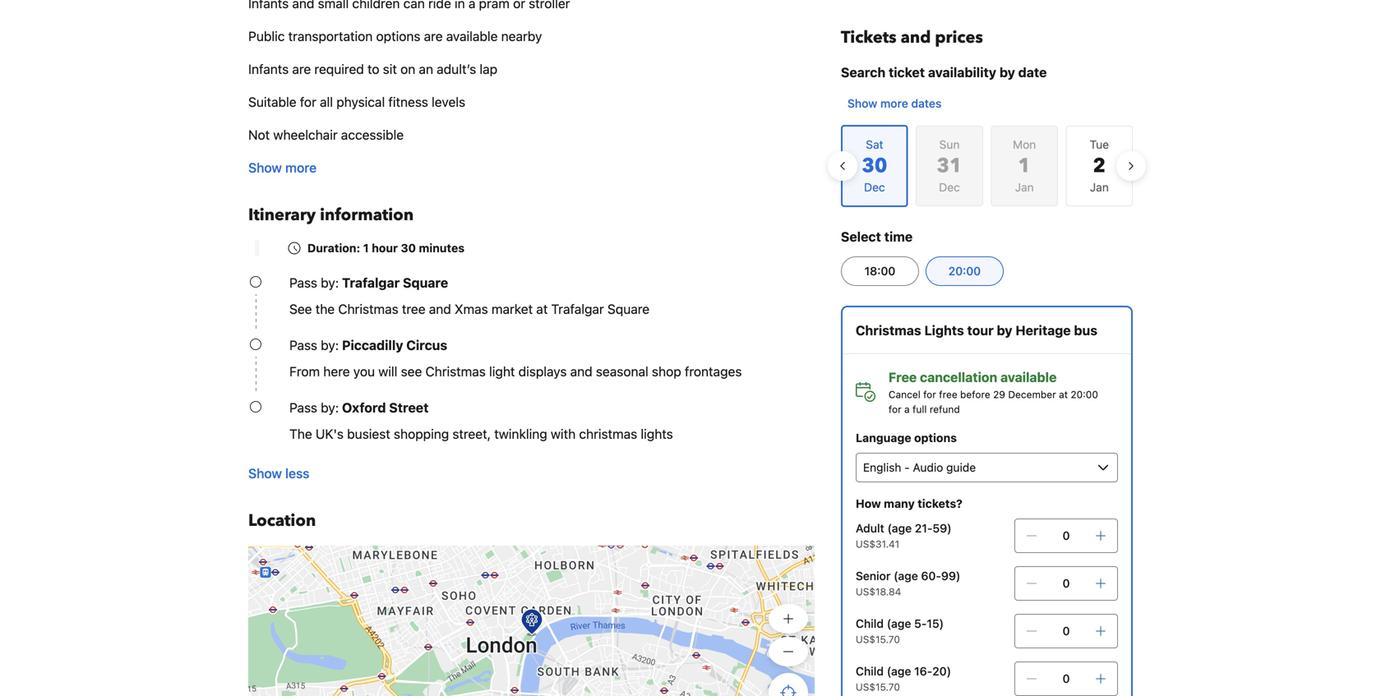 Task type: describe. For each thing, give the bounding box(es) containing it.
availability
[[928, 65, 997, 80]]

language options
[[856, 431, 957, 445]]

1 vertical spatial are
[[292, 61, 311, 77]]

tue 2 jan
[[1090, 138, 1109, 194]]

show more dates
[[848, 97, 942, 110]]

shopping
[[394, 426, 449, 442]]

mon
[[1013, 138, 1036, 151]]

1 horizontal spatial square
[[608, 301, 650, 317]]

see
[[289, 301, 312, 317]]

2
[[1093, 153, 1106, 180]]

free cancellation available cancel for free before 29 december at 20:00 for a full refund
[[889, 370, 1098, 415]]

sit
[[383, 61, 397, 77]]

by for date
[[1000, 65, 1015, 80]]

itinerary
[[248, 204, 316, 227]]

lights
[[641, 426, 673, 442]]

show for show less
[[248, 466, 282, 481]]

20:00 inside free cancellation available cancel for free before 29 december at 20:00 for a full refund
[[1071, 389, 1098, 400]]

jan for 1
[[1015, 180, 1034, 194]]

adult's
[[437, 61, 476, 77]]

21-
[[915, 522, 933, 535]]

oxford
[[342, 400, 386, 416]]

location
[[248, 510, 316, 532]]

an
[[419, 61, 433, 77]]

seasonal
[[596, 364, 649, 379]]

60-
[[921, 569, 941, 583]]

0 horizontal spatial christmas
[[338, 301, 399, 317]]

select
[[841, 229, 881, 245]]

christmas
[[579, 426, 637, 442]]

time
[[884, 229, 913, 245]]

see the christmas tree and xmas market at trafalgar square
[[289, 301, 650, 317]]

0 vertical spatial trafalgar
[[342, 275, 400, 291]]

itinerary information
[[248, 204, 414, 227]]

date
[[1018, 65, 1047, 80]]

show for show more
[[248, 160, 282, 176]]

accessible
[[341, 127, 404, 143]]

infants are required to sit on an adult's lap
[[248, 61, 498, 77]]

1 horizontal spatial are
[[424, 28, 443, 44]]

the
[[289, 426, 312, 442]]

pass by: trafalgar square
[[289, 275, 448, 291]]

0 horizontal spatial at
[[536, 301, 548, 317]]

pass for pass by: oxford street
[[289, 400, 317, 416]]

mon 1 jan
[[1013, 138, 1036, 194]]

30
[[401, 241, 416, 255]]

piccadilly
[[342, 338, 403, 353]]

1 vertical spatial options
[[914, 431, 957, 445]]

0 horizontal spatial 20:00
[[949, 264, 981, 278]]

wheelchair
[[273, 127, 338, 143]]

senior
[[856, 569, 891, 583]]

child for child (age 5-15)
[[856, 617, 884, 631]]

more for show more dates
[[881, 97, 908, 110]]

street
[[389, 400, 429, 416]]

1 vertical spatial and
[[429, 301, 451, 317]]

how
[[856, 497, 881, 511]]

suitable for all physical fitness levels
[[248, 94, 465, 110]]

fitness
[[388, 94, 428, 110]]

0 for child (age 5-15)
[[1063, 624, 1070, 638]]

search ticket availability by date
[[841, 65, 1047, 80]]

you
[[353, 364, 375, 379]]

1 vertical spatial trafalgar
[[551, 301, 604, 317]]

from
[[289, 364, 320, 379]]

0 for senior (age 60-99)
[[1063, 577, 1070, 590]]

show more
[[248, 160, 317, 176]]

1 horizontal spatial for
[[889, 404, 902, 415]]

levels
[[432, 94, 465, 110]]

pass for pass by: trafalgar square
[[289, 275, 317, 291]]

29
[[993, 389, 1006, 400]]

18:00
[[865, 264, 896, 278]]

december
[[1008, 389, 1056, 400]]

available inside free cancellation available cancel for free before 29 december at 20:00 for a full refund
[[1001, 370, 1057, 385]]

2 horizontal spatial christmas
[[856, 323, 921, 338]]

0 vertical spatial options
[[376, 28, 421, 44]]

0 vertical spatial available
[[446, 28, 498, 44]]

tour
[[967, 323, 994, 338]]

tickets?
[[918, 497, 963, 511]]

by for heritage
[[997, 323, 1013, 338]]

free
[[939, 389, 958, 400]]

uk's
[[316, 426, 344, 442]]

information
[[320, 204, 414, 227]]

adult (age 21-59) us$31.41
[[856, 522, 952, 550]]

region containing 31
[[828, 118, 1146, 214]]

at inside free cancellation available cancel for free before 29 december at 20:00 for a full refund
[[1059, 389, 1068, 400]]

public transportation options are available nearby
[[248, 28, 542, 44]]

on
[[400, 61, 415, 77]]

xmas
[[455, 301, 488, 317]]

by: for trafalgar square
[[321, 275, 339, 291]]

child (age 5-15) us$15.70
[[856, 617, 944, 645]]

minutes
[[419, 241, 465, 255]]

us$18.84
[[856, 586, 901, 598]]

tree
[[402, 301, 426, 317]]

duration: 1 hour 30 minutes
[[308, 241, 465, 255]]

16-
[[914, 665, 933, 678]]

(age for 5-
[[887, 617, 911, 631]]

cancellation
[[920, 370, 998, 385]]

59)
[[933, 522, 952, 535]]

physical
[[336, 94, 385, 110]]

us$15.70 for child (age 16-20)
[[856, 682, 900, 693]]

(age for 60-
[[894, 569, 918, 583]]

will
[[378, 364, 397, 379]]

sun 31 dec
[[937, 138, 962, 194]]

map region
[[248, 546, 815, 696]]

infants
[[248, 61, 289, 77]]

language
[[856, 431, 912, 445]]

adult
[[856, 522, 885, 535]]

ticket
[[889, 65, 925, 80]]



Task type: locate. For each thing, give the bounding box(es) containing it.
by: up here at the bottom left of page
[[321, 338, 339, 353]]

1 down mon
[[1018, 153, 1031, 180]]

1 horizontal spatial and
[[570, 364, 593, 379]]

prices
[[935, 26, 983, 49]]

are right infants
[[292, 61, 311, 77]]

tue
[[1090, 138, 1109, 151]]

4 0 from the top
[[1063, 672, 1070, 686]]

0 vertical spatial are
[[424, 28, 443, 44]]

show less
[[248, 466, 310, 481]]

options up sit
[[376, 28, 421, 44]]

show down not
[[248, 160, 282, 176]]

the uk's busiest shopping street, twinkling with christmas lights
[[289, 426, 673, 442]]

christmas up the free
[[856, 323, 921, 338]]

1 horizontal spatial jan
[[1090, 180, 1109, 194]]

1 us$15.70 from the top
[[856, 634, 900, 645]]

child for child (age 16-20)
[[856, 665, 884, 678]]

1 for duration: 1 hour 30 minutes
[[363, 241, 369, 255]]

before
[[960, 389, 991, 400]]

at right market
[[536, 301, 548, 317]]

0 for child (age 16-20)
[[1063, 672, 1070, 686]]

region
[[828, 118, 1146, 214]]

us$15.70 for child (age 5-15)
[[856, 634, 900, 645]]

1 jan from the left
[[1015, 180, 1034, 194]]

1 vertical spatial available
[[1001, 370, 1057, 385]]

street,
[[453, 426, 491, 442]]

at
[[536, 301, 548, 317], [1059, 389, 1068, 400]]

by
[[1000, 65, 1015, 80], [997, 323, 1013, 338]]

pass for pass by: piccadilly circus
[[289, 338, 317, 353]]

1 horizontal spatial options
[[914, 431, 957, 445]]

christmas down circus
[[426, 364, 486, 379]]

jan for 2
[[1090, 180, 1109, 194]]

jan inside mon 1 jan
[[1015, 180, 1034, 194]]

0 vertical spatial pass
[[289, 275, 317, 291]]

0 vertical spatial for
[[300, 94, 316, 110]]

1 horizontal spatial at
[[1059, 389, 1068, 400]]

1 horizontal spatial 1
[[1018, 153, 1031, 180]]

2 us$15.70 from the top
[[856, 682, 900, 693]]

3 0 from the top
[[1063, 624, 1070, 638]]

required
[[314, 61, 364, 77]]

us$15.70 inside child (age 16-20) us$15.70
[[856, 682, 900, 693]]

(age inside the adult (age 21-59) us$31.41
[[888, 522, 912, 535]]

bus
[[1074, 323, 1098, 338]]

by: for piccadilly circus
[[321, 338, 339, 353]]

2 horizontal spatial and
[[901, 26, 931, 49]]

by: up the
[[321, 275, 339, 291]]

1 vertical spatial square
[[608, 301, 650, 317]]

more down the wheelchair
[[285, 160, 317, 176]]

0 vertical spatial us$15.70
[[856, 634, 900, 645]]

99)
[[941, 569, 961, 583]]

show more button
[[248, 158, 317, 178]]

by right tour
[[997, 323, 1013, 338]]

for
[[300, 94, 316, 110], [923, 389, 936, 400], [889, 404, 902, 415]]

square up tree
[[403, 275, 448, 291]]

sun
[[939, 138, 960, 151]]

0 vertical spatial 20:00
[[949, 264, 981, 278]]

from here you will see christmas light displays and seasonal shop frontages
[[289, 364, 742, 379]]

child
[[856, 617, 884, 631], [856, 665, 884, 678]]

1 horizontal spatial more
[[881, 97, 908, 110]]

full
[[913, 404, 927, 415]]

(age left 5-
[[887, 617, 911, 631]]

child down us$18.84 at the right bottom of page
[[856, 617, 884, 631]]

0 vertical spatial child
[[856, 617, 884, 631]]

and
[[901, 26, 931, 49], [429, 301, 451, 317], [570, 364, 593, 379]]

0 for adult (age 21-59)
[[1063, 529, 1070, 543]]

busiest
[[347, 426, 390, 442]]

square up seasonal
[[608, 301, 650, 317]]

pass by: piccadilly circus
[[289, 338, 447, 353]]

2 pass from the top
[[289, 338, 317, 353]]

show
[[848, 97, 877, 110], [248, 160, 282, 176], [248, 466, 282, 481]]

dates
[[911, 97, 942, 110]]

show inside show more button
[[248, 160, 282, 176]]

displays
[[519, 364, 567, 379]]

show down search
[[848, 97, 877, 110]]

20)
[[933, 665, 951, 678]]

see
[[401, 364, 422, 379]]

0 horizontal spatial are
[[292, 61, 311, 77]]

2 vertical spatial pass
[[289, 400, 317, 416]]

and right displays
[[570, 364, 593, 379]]

1 left hour
[[363, 241, 369, 255]]

tickets
[[841, 26, 897, 49]]

available
[[446, 28, 498, 44], [1001, 370, 1057, 385]]

christmas lights tour by heritage bus
[[856, 323, 1098, 338]]

2 horizontal spatial for
[[923, 389, 936, 400]]

available up "december"
[[1001, 370, 1057, 385]]

1 0 from the top
[[1063, 529, 1070, 543]]

1 pass from the top
[[289, 275, 317, 291]]

1 vertical spatial 1
[[363, 241, 369, 255]]

2 vertical spatial christmas
[[426, 364, 486, 379]]

pass up the "from"
[[289, 338, 317, 353]]

us$15.70 up child (age 16-20) us$15.70
[[856, 634, 900, 645]]

(age for 21-
[[888, 522, 912, 535]]

more left dates at the right
[[881, 97, 908, 110]]

us$15.70 inside child (age 5-15) us$15.70
[[856, 634, 900, 645]]

us$15.70 down child (age 5-15) us$15.70
[[856, 682, 900, 693]]

0 vertical spatial by
[[1000, 65, 1015, 80]]

2 0 from the top
[[1063, 577, 1070, 590]]

frontages
[[685, 364, 742, 379]]

3 by: from the top
[[321, 400, 339, 416]]

pass up the
[[289, 400, 317, 416]]

show inside show more dates button
[[848, 97, 877, 110]]

cancel
[[889, 389, 921, 400]]

heritage
[[1016, 323, 1071, 338]]

1 child from the top
[[856, 617, 884, 631]]

0 horizontal spatial for
[[300, 94, 316, 110]]

0 vertical spatial christmas
[[338, 301, 399, 317]]

0 vertical spatial show
[[848, 97, 877, 110]]

0 vertical spatial at
[[536, 301, 548, 317]]

are up an
[[424, 28, 443, 44]]

2 by: from the top
[[321, 338, 339, 353]]

lights
[[925, 323, 964, 338]]

1 vertical spatial pass
[[289, 338, 317, 353]]

christmas
[[338, 301, 399, 317], [856, 323, 921, 338], [426, 364, 486, 379]]

dec
[[939, 180, 960, 194]]

1 vertical spatial show
[[248, 160, 282, 176]]

options
[[376, 28, 421, 44], [914, 431, 957, 445]]

0 horizontal spatial and
[[429, 301, 451, 317]]

pass by: oxford street
[[289, 400, 429, 416]]

hour
[[372, 241, 398, 255]]

show less button
[[248, 464, 310, 483]]

and up ticket
[[901, 26, 931, 49]]

0
[[1063, 529, 1070, 543], [1063, 577, 1070, 590], [1063, 624, 1070, 638], [1063, 672, 1070, 686]]

1 horizontal spatial christmas
[[426, 364, 486, 379]]

2 vertical spatial show
[[248, 466, 282, 481]]

to
[[368, 61, 379, 77]]

0 horizontal spatial square
[[403, 275, 448, 291]]

1 by: from the top
[[321, 275, 339, 291]]

1 horizontal spatial trafalgar
[[551, 301, 604, 317]]

0 vertical spatial square
[[403, 275, 448, 291]]

jan inside the "tue 2 jan"
[[1090, 180, 1109, 194]]

less
[[285, 466, 310, 481]]

3 pass from the top
[[289, 400, 317, 416]]

for left a
[[889, 404, 902, 415]]

for up full
[[923, 389, 936, 400]]

trafalgar right market
[[551, 301, 604, 317]]

free
[[889, 370, 917, 385]]

1 horizontal spatial 20:00
[[1071, 389, 1098, 400]]

options down refund
[[914, 431, 957, 445]]

20:00 up christmas lights tour by heritage bus
[[949, 264, 981, 278]]

0 vertical spatial more
[[881, 97, 908, 110]]

1 vertical spatial more
[[285, 160, 317, 176]]

and right tree
[[429, 301, 451, 317]]

at right "december"
[[1059, 389, 1068, 400]]

(age left 60-
[[894, 569, 918, 583]]

jan
[[1015, 180, 1034, 194], [1090, 180, 1109, 194]]

us$15.70
[[856, 634, 900, 645], [856, 682, 900, 693]]

by: for oxford street
[[321, 400, 339, 416]]

show left less
[[248, 466, 282, 481]]

child down child (age 5-15) us$15.70
[[856, 665, 884, 678]]

show more dates button
[[841, 89, 948, 118]]

31
[[937, 153, 962, 180]]

square
[[403, 275, 448, 291], [608, 301, 650, 317]]

(age left 21-
[[888, 522, 912, 535]]

are
[[424, 28, 443, 44], [292, 61, 311, 77]]

child (age 16-20) us$15.70
[[856, 665, 951, 693]]

market
[[492, 301, 533, 317]]

(age for 16-
[[887, 665, 911, 678]]

(age inside child (age 5-15) us$15.70
[[887, 617, 911, 631]]

available up 'adult's'
[[446, 28, 498, 44]]

christmas down pass by: trafalgar square
[[338, 301, 399, 317]]

(age left 16-
[[887, 665, 911, 678]]

2 child from the top
[[856, 665, 884, 678]]

circus
[[406, 338, 447, 353]]

1 inside mon 1 jan
[[1018, 153, 1031, 180]]

0 vertical spatial by:
[[321, 275, 339, 291]]

0 horizontal spatial trafalgar
[[342, 275, 400, 291]]

with
[[551, 426, 576, 442]]

(age inside senior (age 60-99) us$18.84
[[894, 569, 918, 583]]

duration:
[[308, 241, 360, 255]]

pass
[[289, 275, 317, 291], [289, 338, 317, 353], [289, 400, 317, 416]]

the
[[316, 301, 335, 317]]

refund
[[930, 404, 960, 415]]

1 vertical spatial for
[[923, 389, 936, 400]]

0 horizontal spatial available
[[446, 28, 498, 44]]

select time
[[841, 229, 913, 245]]

for left all
[[300, 94, 316, 110]]

jan down mon
[[1015, 180, 1034, 194]]

by left date
[[1000, 65, 1015, 80]]

a
[[904, 404, 910, 415]]

1 vertical spatial at
[[1059, 389, 1068, 400]]

pass up see
[[289, 275, 317, 291]]

show for show more dates
[[848, 97, 877, 110]]

by: up "uk's" at the left bottom of the page
[[321, 400, 339, 416]]

15)
[[927, 617, 944, 631]]

0 vertical spatial and
[[901, 26, 931, 49]]

20:00 right "december"
[[1071, 389, 1098, 400]]

how many tickets?
[[856, 497, 963, 511]]

1 vertical spatial by
[[997, 323, 1013, 338]]

show inside show less button
[[248, 466, 282, 481]]

all
[[320, 94, 333, 110]]

0 horizontal spatial more
[[285, 160, 317, 176]]

jan down the '2'
[[1090, 180, 1109, 194]]

more for show more
[[285, 160, 317, 176]]

1 horizontal spatial available
[[1001, 370, 1057, 385]]

1 vertical spatial 20:00
[[1071, 389, 1098, 400]]

0 horizontal spatial options
[[376, 28, 421, 44]]

2 jan from the left
[[1090, 180, 1109, 194]]

suitable
[[248, 94, 297, 110]]

(age inside child (age 16-20) us$15.70
[[887, 665, 911, 678]]

1 for mon 1 jan
[[1018, 153, 1031, 180]]

more
[[881, 97, 908, 110], [285, 160, 317, 176]]

tickets and prices
[[841, 26, 983, 49]]

2 vertical spatial by:
[[321, 400, 339, 416]]

1 vertical spatial child
[[856, 665, 884, 678]]

1 vertical spatial us$15.70
[[856, 682, 900, 693]]

0 horizontal spatial 1
[[363, 241, 369, 255]]

20:00
[[949, 264, 981, 278], [1071, 389, 1098, 400]]

light
[[489, 364, 515, 379]]

public
[[248, 28, 285, 44]]

0 horizontal spatial jan
[[1015, 180, 1034, 194]]

1 vertical spatial christmas
[[856, 323, 921, 338]]

senior (age 60-99) us$18.84
[[856, 569, 961, 598]]

2 vertical spatial and
[[570, 364, 593, 379]]

trafalgar
[[342, 275, 400, 291], [551, 301, 604, 317]]

child inside child (age 16-20) us$15.70
[[856, 665, 884, 678]]

0 vertical spatial 1
[[1018, 153, 1031, 180]]

twinkling
[[494, 426, 547, 442]]

2 vertical spatial for
[[889, 404, 902, 415]]

child inside child (age 5-15) us$15.70
[[856, 617, 884, 631]]

1 vertical spatial by:
[[321, 338, 339, 353]]

search
[[841, 65, 886, 80]]

trafalgar down hour
[[342, 275, 400, 291]]

here
[[323, 364, 350, 379]]



Task type: vqa. For each thing, say whether or not it's contained in the screenshot.


